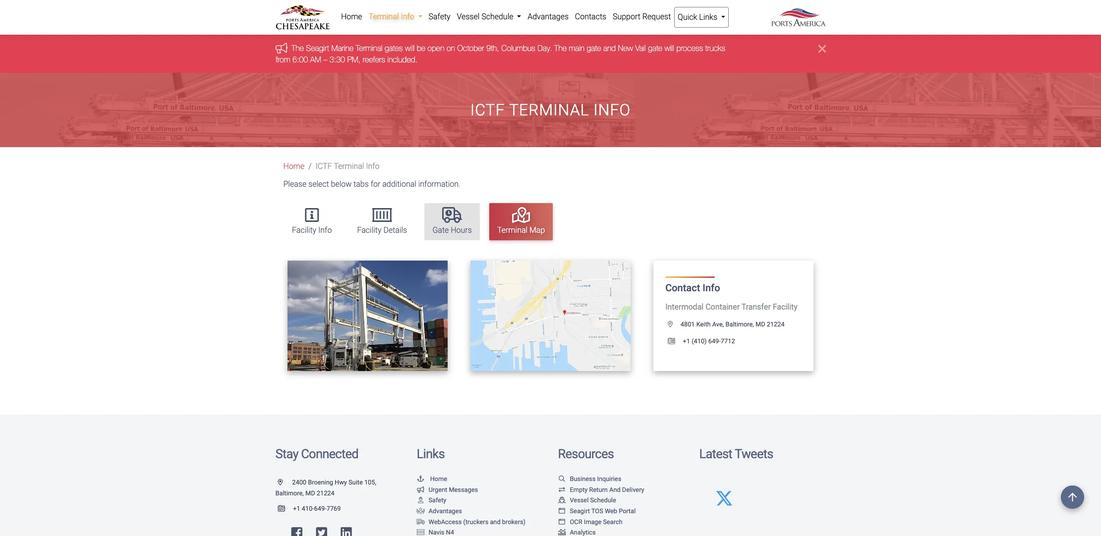 Task type: describe. For each thing, give the bounding box(es) containing it.
2 will from the left
[[664, 44, 674, 53]]

facility for facility info
[[292, 225, 316, 235]]

anchor image
[[417, 477, 425, 483]]

please select below tabs for additional information.
[[283, 180, 461, 189]]

–
[[323, 55, 327, 64]]

main
[[569, 44, 584, 53]]

for
[[371, 180, 380, 189]]

webaccess
[[429, 518, 462, 526]]

649- for 7769
[[314, 505, 327, 513]]

2 the from the left
[[554, 44, 566, 53]]

inquiries
[[597, 476, 621, 483]]

21224 inside 2400 broening hwy suite 105, baltimore, md 21224
[[317, 490, 335, 497]]

select
[[308, 180, 329, 189]]

1 vertical spatial advantages
[[429, 508, 462, 515]]

1 vertical spatial ictf terminal info
[[316, 162, 380, 171]]

on
[[446, 44, 455, 53]]

terminal map link
[[489, 203, 553, 240]]

home link for terminal info link
[[338, 7, 365, 27]]

1 will from the left
[[405, 44, 414, 53]]

below
[[331, 180, 352, 189]]

info for terminal info
[[401, 12, 414, 21]]

click to zoom
[[339, 312, 387, 320]]

0 horizontal spatial vessel schedule link
[[454, 7, 525, 27]]

browser image
[[558, 519, 566, 526]]

messages
[[449, 486, 478, 494]]

connected
[[301, 447, 358, 462]]

+1 (410) 649-7712
[[683, 338, 735, 345]]

directions
[[534, 312, 570, 320]]

1 horizontal spatial schedule
[[590, 497, 616, 504]]

vail
[[635, 44, 646, 53]]

day.
[[537, 44, 552, 53]]

transfer
[[742, 303, 771, 312]]

process
[[676, 44, 703, 53]]

+1 for +1 (410) 649-7712
[[683, 338, 690, 345]]

browser image
[[558, 509, 566, 515]]

container storage image
[[417, 530, 425, 536]]

empty
[[570, 486, 588, 494]]

map marker alt image for 2400 broening hwy suite 105, baltimore, md 21224 link
[[278, 480, 291, 486]]

0 vertical spatial 21224
[[767, 321, 785, 328]]

9th,
[[486, 44, 499, 53]]

search image
[[558, 477, 566, 483]]

1 vertical spatial vessel schedule link
[[558, 497, 616, 504]]

0 vertical spatial ictf terminal info
[[470, 101, 631, 119]]

1 vertical spatial and
[[490, 518, 501, 526]]

0 horizontal spatial schedule
[[482, 12, 513, 21]]

return
[[589, 486, 608, 494]]

safety link for the leftmost the advantages 'link'
[[417, 497, 446, 504]]

included.
[[387, 55, 417, 64]]

the seagirt marine terminal gates will be open on october 9th, columbus day. the main gate and new vail gate will process trucks from 6:00 am – 3:30 pm, reefers included. alert
[[0, 35, 1101, 73]]

phone office image
[[278, 506, 293, 513]]

safety link for vessel schedule link to the left
[[425, 7, 454, 27]]

facility details link
[[349, 203, 415, 240]]

1 vertical spatial seagirt
[[570, 508, 590, 515]]

urgent
[[429, 486, 447, 494]]

from
[[275, 55, 290, 64]]

webaccess (truckers and brokers) link
[[417, 518, 526, 526]]

empty return and delivery
[[570, 486, 644, 494]]

suite
[[349, 479, 363, 486]]

ocr image search link
[[558, 518, 623, 526]]

facility for facility details
[[357, 225, 382, 235]]

seagirt tos web portal
[[570, 508, 636, 515]]

search
[[603, 518, 623, 526]]

intermodal container transfer facility
[[665, 303, 798, 312]]

urgent messages link
[[417, 486, 478, 494]]

click
[[339, 312, 356, 320]]

+1 (410) 649-7712 link
[[665, 338, 735, 345]]

pm,
[[347, 55, 360, 64]]

tabs
[[354, 180, 369, 189]]

information.
[[418, 180, 461, 189]]

am
[[310, 55, 321, 64]]

hours
[[451, 225, 472, 235]]

map marker alt image for 4801 keith ave, baltimore, md 21224 link
[[668, 322, 681, 328]]

please
[[283, 180, 306, 189]]

2400
[[292, 479, 306, 486]]

1 gate from the left
[[587, 44, 601, 53]]

2 gate from the left
[[648, 44, 662, 53]]

0 horizontal spatial advantages link
[[417, 508, 462, 515]]

search plus image
[[387, 312, 396, 320]]

0 vertical spatial vessel schedule
[[457, 12, 515, 21]]

the seagirt marine terminal gates will be open on october 9th, columbus day. the main gate and new vail gate will process trucks from 6:00 am – 3:30 pm, reefers included.
[[275, 44, 725, 64]]

latest
[[699, 447, 732, 462]]

2 horizontal spatial facility
[[773, 303, 798, 312]]

ocr image search
[[570, 518, 623, 526]]

0 horizontal spatial vessel
[[457, 12, 480, 21]]

get
[[521, 312, 532, 320]]

quick links
[[678, 12, 719, 22]]

get directions
[[521, 312, 572, 320]]

container
[[706, 303, 740, 312]]

0 vertical spatial links
[[699, 12, 717, 22]]

map
[[530, 225, 545, 235]]

analytics image
[[558, 530, 566, 536]]

support
[[613, 12, 640, 21]]

image
[[584, 518, 602, 526]]

gate
[[433, 225, 449, 235]]

keith
[[696, 321, 711, 328]]

1 horizontal spatial home
[[341, 12, 362, 21]]

gate hours link
[[425, 203, 480, 240]]

terminal inside 'tab list'
[[497, 225, 528, 235]]

410-
[[302, 505, 314, 513]]

terminal info
[[369, 12, 416, 21]]

zoom
[[367, 312, 386, 320]]

broening
[[308, 479, 333, 486]]

business inquiries
[[570, 476, 621, 483]]

649- for 7712
[[708, 338, 721, 345]]

latest tweets
[[699, 447, 773, 462]]

facility info
[[292, 225, 332, 235]]

contacts link
[[572, 7, 610, 27]]

1 vertical spatial home link
[[283, 162, 305, 171]]

click to zoom button
[[322, 305, 413, 328]]

tos
[[591, 508, 603, 515]]

4801 keith ave, baltimore, md 21224
[[681, 321, 785, 328]]

terminal map
[[497, 225, 545, 235]]

contact
[[665, 282, 700, 294]]

trucks
[[705, 44, 725, 53]]

(410)
[[692, 338, 707, 345]]

details
[[384, 225, 407, 235]]

1 horizontal spatial ictf
[[470, 101, 505, 119]]

4801
[[681, 321, 695, 328]]

support request link
[[610, 7, 674, 27]]

exchange image
[[558, 487, 566, 494]]



Task type: locate. For each thing, give the bounding box(es) containing it.
0 horizontal spatial seagirt
[[306, 44, 329, 53]]

0 horizontal spatial gate
[[587, 44, 601, 53]]

2 horizontal spatial home
[[430, 476, 447, 483]]

home up urgent
[[430, 476, 447, 483]]

0 vertical spatial advantages link
[[525, 7, 572, 27]]

be
[[417, 44, 425, 53]]

1 vertical spatial baltimore,
[[275, 490, 304, 497]]

21224 down broening
[[317, 490, 335, 497]]

stay
[[275, 447, 298, 462]]

ave,
[[712, 321, 724, 328]]

1 horizontal spatial gate
[[648, 44, 662, 53]]

tab list
[[279, 198, 826, 245]]

0 vertical spatial advantages
[[528, 12, 569, 21]]

1 vertical spatial advantages link
[[417, 508, 462, 515]]

portal
[[619, 508, 636, 515]]

home link for the urgent messages link
[[417, 476, 447, 483]]

advantages up webaccess
[[429, 508, 462, 515]]

gate right vail
[[648, 44, 662, 53]]

1 horizontal spatial map marker alt image
[[668, 322, 681, 328]]

gate hours
[[433, 225, 472, 235]]

vessel up october
[[457, 12, 480, 21]]

0 horizontal spatial map marker alt image
[[278, 480, 291, 486]]

baltimore, inside 2400 broening hwy suite 105, baltimore, md 21224
[[275, 490, 304, 497]]

safety down urgent
[[429, 497, 446, 504]]

home link
[[338, 7, 365, 27], [283, 162, 305, 171], [417, 476, 447, 483]]

bullhorn image
[[417, 487, 425, 494]]

0 vertical spatial baltimore,
[[726, 321, 754, 328]]

the up 6:00
[[291, 44, 304, 53]]

seagirt inside the seagirt marine terminal gates will be open on october 9th, columbus day. the main gate and new vail gate will process trucks from 6:00 am – 3:30 pm, reefers included.
[[306, 44, 329, 53]]

map marker alt image
[[668, 322, 681, 328], [278, 480, 291, 486]]

schedule up the seagirt tos web portal
[[590, 497, 616, 504]]

7712
[[721, 338, 735, 345]]

home link up please
[[283, 162, 305, 171]]

brokers)
[[502, 518, 526, 526]]

october
[[457, 44, 484, 53]]

links up anchor icon
[[417, 447, 445, 462]]

0 vertical spatial home link
[[338, 7, 365, 27]]

0 horizontal spatial home link
[[283, 162, 305, 171]]

0 vertical spatial +1
[[683, 338, 690, 345]]

links right quick
[[699, 12, 717, 22]]

0 horizontal spatial will
[[405, 44, 414, 53]]

2400 broening hwy suite 105, baltimore, md 21224 link
[[275, 479, 376, 497]]

+1 left "410-"
[[293, 505, 300, 513]]

marine
[[331, 44, 353, 53]]

0 vertical spatial and
[[603, 44, 616, 53]]

7769
[[327, 505, 341, 513]]

0 vertical spatial schedule
[[482, 12, 513, 21]]

advantages link up day.
[[525, 7, 572, 27]]

and
[[603, 44, 616, 53], [490, 518, 501, 526]]

1 horizontal spatial vessel schedule
[[570, 497, 616, 504]]

close image
[[818, 43, 826, 55]]

1 horizontal spatial seagirt
[[570, 508, 590, 515]]

0 horizontal spatial md
[[305, 490, 315, 497]]

get directions link
[[504, 305, 598, 328]]

stay connected
[[275, 447, 358, 462]]

1 horizontal spatial baltimore,
[[726, 321, 754, 328]]

1 safety from the top
[[429, 12, 451, 21]]

0 vertical spatial safety
[[429, 12, 451, 21]]

vessel
[[457, 12, 480, 21], [570, 497, 589, 504]]

map marker alt image inside 4801 keith ave, baltimore, md 21224 link
[[668, 322, 681, 328]]

will
[[405, 44, 414, 53], [664, 44, 674, 53]]

+1
[[683, 338, 690, 345], [293, 505, 300, 513]]

safety link
[[425, 7, 454, 27], [417, 497, 446, 504]]

1 the from the left
[[291, 44, 304, 53]]

4801 keith ave, baltimore, md 21224 link
[[665, 321, 785, 328]]

1 horizontal spatial vessel schedule link
[[558, 497, 616, 504]]

0 horizontal spatial +1
[[293, 505, 300, 513]]

0 horizontal spatial the
[[291, 44, 304, 53]]

ocr
[[570, 518, 582, 526]]

1 horizontal spatial +1
[[683, 338, 690, 345]]

gate right main
[[587, 44, 601, 53]]

new
[[618, 44, 633, 53]]

terminal inside the seagirt marine terminal gates will be open on october 9th, columbus day. the main gate and new vail gate will process trucks from 6:00 am – 3:30 pm, reefers included.
[[356, 44, 382, 53]]

will left be
[[405, 44, 414, 53]]

0 horizontal spatial advantages
[[429, 508, 462, 515]]

1 vertical spatial safety link
[[417, 497, 446, 504]]

seagirt
[[306, 44, 329, 53], [570, 508, 590, 515]]

facility left details
[[357, 225, 382, 235]]

+1 left (410)
[[683, 338, 690, 345]]

3:30
[[329, 55, 345, 64]]

home link up urgent
[[417, 476, 447, 483]]

advantages link up webaccess
[[417, 508, 462, 515]]

1 horizontal spatial md
[[756, 321, 765, 328]]

1 horizontal spatial advantages link
[[525, 7, 572, 27]]

1 horizontal spatial the
[[554, 44, 566, 53]]

facility right the transfer
[[773, 303, 798, 312]]

1 vertical spatial schedule
[[590, 497, 616, 504]]

safety link down urgent
[[417, 497, 446, 504]]

0 horizontal spatial ictf terminal info
[[316, 162, 380, 171]]

vessel schedule link
[[454, 7, 525, 27], [558, 497, 616, 504]]

2400 broening hwy suite 105, baltimore, md 21224
[[275, 479, 376, 497]]

links
[[699, 12, 717, 22], [417, 447, 445, 462]]

map marker alt image up phone office image
[[668, 322, 681, 328]]

seagirt tos web portal link
[[558, 508, 636, 515]]

+1 410-649-7769 link
[[275, 505, 341, 513]]

1 horizontal spatial links
[[699, 12, 717, 22]]

1 vertical spatial 649-
[[314, 505, 327, 513]]

1 vertical spatial links
[[417, 447, 445, 462]]

webaccess (truckers and brokers)
[[429, 518, 526, 526]]

truck container image
[[417, 519, 425, 526]]

home link up marine
[[338, 7, 365, 27]]

terminal
[[369, 12, 399, 21], [356, 44, 382, 53], [509, 101, 589, 119], [334, 162, 364, 171], [497, 225, 528, 235]]

1 horizontal spatial home link
[[338, 7, 365, 27]]

additional
[[382, 180, 416, 189]]

seagirt up am
[[306, 44, 329, 53]]

md down broening
[[305, 490, 315, 497]]

twitter square image
[[316, 527, 327, 536]]

0 horizontal spatial vessel schedule
[[457, 12, 515, 21]]

tab list containing facility info
[[279, 198, 826, 245]]

1 vertical spatial vessel
[[570, 497, 589, 504]]

0 horizontal spatial ictf
[[316, 162, 332, 171]]

phone office image
[[668, 339, 683, 345]]

contacts
[[575, 12, 606, 21]]

1 vertical spatial map marker alt image
[[278, 480, 291, 486]]

0 horizontal spatial facility
[[292, 225, 316, 235]]

vessel down empty
[[570, 497, 589, 504]]

baltimore, down 2400
[[275, 490, 304, 497]]

and left "new"
[[603, 44, 616, 53]]

contact info
[[665, 282, 720, 294]]

quick links link
[[674, 7, 729, 28]]

facebook square image
[[291, 527, 302, 536]]

info for facility info
[[318, 225, 332, 235]]

0 horizontal spatial links
[[417, 447, 445, 462]]

1 vertical spatial +1
[[293, 505, 300, 513]]

1 vertical spatial vessel schedule
[[570, 497, 616, 504]]

delivery
[[622, 486, 644, 494]]

linkedin image
[[341, 527, 352, 536]]

1 horizontal spatial will
[[664, 44, 674, 53]]

baltimore, down intermodal container transfer facility
[[726, 321, 754, 328]]

21224
[[767, 321, 785, 328], [317, 490, 335, 497]]

business
[[570, 476, 596, 483]]

quick
[[678, 12, 697, 22]]

facility inside "link"
[[292, 225, 316, 235]]

1 horizontal spatial 649-
[[708, 338, 721, 345]]

0 horizontal spatial 21224
[[317, 490, 335, 497]]

1 horizontal spatial ictf terminal info
[[470, 101, 631, 119]]

0 vertical spatial home
[[341, 12, 362, 21]]

(truckers
[[463, 518, 489, 526]]

md down the transfer
[[756, 321, 765, 328]]

ictf
[[470, 101, 505, 119], [316, 162, 332, 171]]

vessel schedule
[[457, 12, 515, 21], [570, 497, 616, 504]]

1 vertical spatial safety
[[429, 497, 446, 504]]

resources
[[558, 447, 614, 462]]

facility details
[[357, 225, 407, 235]]

2 vertical spatial home
[[430, 476, 447, 483]]

0 vertical spatial vessel schedule link
[[454, 7, 525, 27]]

1 vertical spatial md
[[305, 490, 315, 497]]

vessel schedule up "seagirt tos web portal" link on the bottom
[[570, 497, 616, 504]]

gates
[[384, 44, 403, 53]]

vessel schedule link up 9th,
[[454, 7, 525, 27]]

md inside 2400 broening hwy suite 105, baltimore, md 21224
[[305, 490, 315, 497]]

home
[[341, 12, 362, 21], [283, 162, 305, 171], [430, 476, 447, 483]]

seagirt up ocr
[[570, 508, 590, 515]]

map marker alt image left 2400
[[278, 480, 291, 486]]

1 horizontal spatial 21224
[[767, 321, 785, 328]]

1 horizontal spatial and
[[603, 44, 616, 53]]

support request
[[613, 12, 671, 21]]

map marker alt image inside 2400 broening hwy suite 105, baltimore, md 21224 link
[[278, 480, 291, 486]]

0 horizontal spatial home
[[283, 162, 305, 171]]

request
[[642, 12, 671, 21]]

hand receiving image
[[417, 509, 425, 515]]

vessel schedule link down empty
[[558, 497, 616, 504]]

web
[[605, 508, 617, 515]]

open
[[427, 44, 444, 53]]

directions image
[[572, 312, 581, 320]]

1 vertical spatial 21224
[[317, 490, 335, 497]]

ship image
[[558, 498, 566, 504]]

will left process at the top
[[664, 44, 674, 53]]

0 vertical spatial vessel
[[457, 12, 480, 21]]

go to top image
[[1061, 486, 1084, 509]]

empty return and delivery link
[[558, 486, 644, 494]]

and
[[609, 486, 621, 494]]

2 safety from the top
[[429, 497, 446, 504]]

0 vertical spatial map marker alt image
[[668, 322, 681, 328]]

2 vertical spatial home link
[[417, 476, 447, 483]]

1 horizontal spatial advantages
[[528, 12, 569, 21]]

0 vertical spatial ictf
[[470, 101, 505, 119]]

home up please
[[283, 162, 305, 171]]

649- right (410)
[[708, 338, 721, 345]]

21224 down the transfer
[[767, 321, 785, 328]]

the right day.
[[554, 44, 566, 53]]

schedule
[[482, 12, 513, 21], [590, 497, 616, 504]]

0 horizontal spatial 649-
[[314, 505, 327, 513]]

facility info link
[[284, 203, 340, 240]]

+1 for +1 410-649-7769
[[293, 505, 300, 513]]

649- down 2400 broening hwy suite 105, baltimore, md 21224 link
[[314, 505, 327, 513]]

and inside the seagirt marine terminal gates will be open on october 9th, columbus day. the main gate and new vail gate will process trucks from 6:00 am – 3:30 pm, reefers included.
[[603, 44, 616, 53]]

1 vertical spatial home
[[283, 162, 305, 171]]

+1 410-649-7769
[[293, 505, 341, 513]]

and left brokers)
[[490, 518, 501, 526]]

home up marine
[[341, 12, 362, 21]]

1 horizontal spatial vessel
[[570, 497, 589, 504]]

to
[[358, 312, 366, 320]]

0 horizontal spatial and
[[490, 518, 501, 526]]

safety link up "open"
[[425, 7, 454, 27]]

advantages up day.
[[528, 12, 569, 21]]

the seagirt marine terminal gates will be open on october 9th, columbus day. the main gate and new vail gate will process trucks from 6:00 am – 3:30 pm, reefers included. link
[[275, 44, 725, 64]]

0 vertical spatial safety link
[[425, 7, 454, 27]]

gate
[[587, 44, 601, 53], [648, 44, 662, 53]]

facility down please
[[292, 225, 316, 235]]

bullhorn image
[[275, 43, 291, 53]]

info inside "link"
[[318, 225, 332, 235]]

0 vertical spatial seagirt
[[306, 44, 329, 53]]

schedule up 9th,
[[482, 12, 513, 21]]

0 horizontal spatial baltimore,
[[275, 490, 304, 497]]

vessel schedule up 9th,
[[457, 12, 515, 21]]

advantages inside 'link'
[[528, 12, 569, 21]]

1 vertical spatial ictf
[[316, 162, 332, 171]]

safety up "open"
[[429, 12, 451, 21]]

105,
[[364, 479, 376, 486]]

terminal info link
[[365, 7, 425, 27]]

user hard hat image
[[417, 498, 425, 504]]

0 vertical spatial md
[[756, 321, 765, 328]]

0 vertical spatial 649-
[[708, 338, 721, 345]]

urgent messages
[[429, 486, 478, 494]]

tweets
[[735, 447, 773, 462]]

info for contact info
[[703, 282, 720, 294]]

2 horizontal spatial home link
[[417, 476, 447, 483]]

1 horizontal spatial facility
[[357, 225, 382, 235]]



Task type: vqa. For each thing, say whether or not it's contained in the screenshot.
1st The from the left
yes



